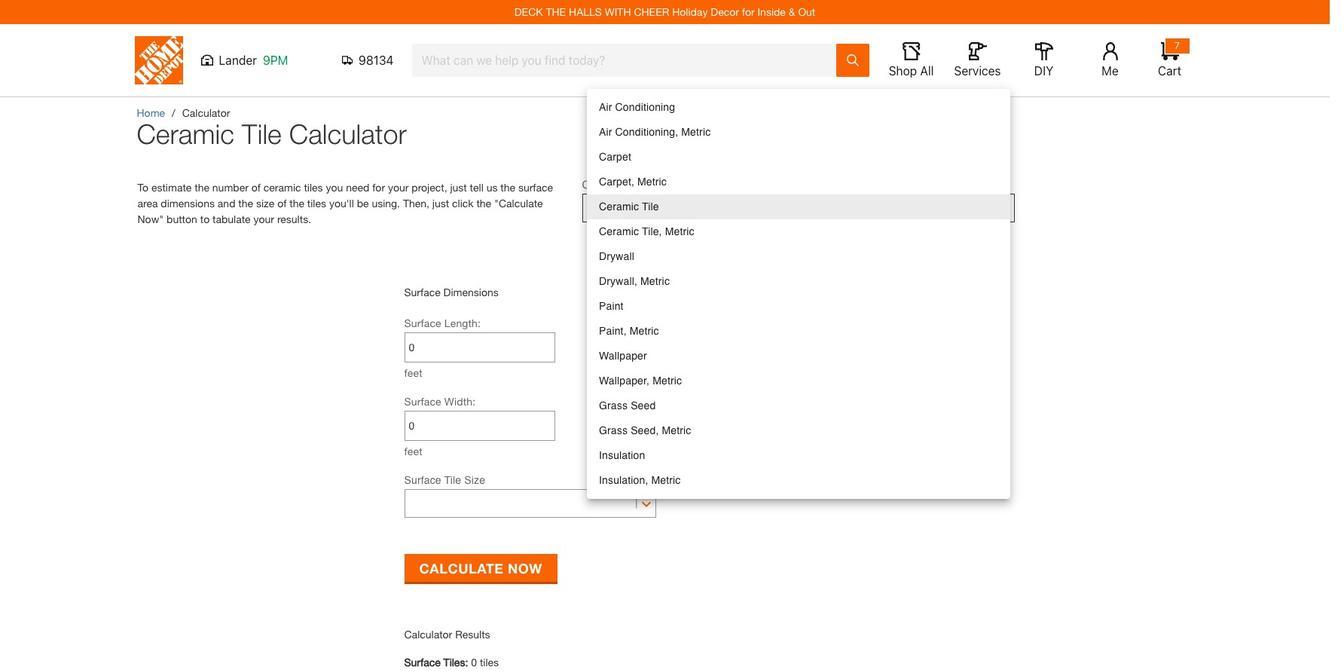Task type: describe. For each thing, give the bounding box(es) containing it.
and
[[218, 197, 236, 210]]

button
[[167, 213, 197, 225]]

shop all
[[889, 64, 934, 78]]

surface tile size
[[404, 474, 486, 486]]

ceramic tile for ceramic tile popup button at top
[[587, 201, 647, 213]]

insulation, metric
[[599, 474, 681, 486]]

wallpaper,
[[599, 375, 650, 387]]

1 horizontal spatial your
[[388, 181, 409, 194]]

calculate
[[420, 560, 504, 576]]

paint, metric option
[[587, 319, 1011, 344]]

5 surface from the top
[[404, 656, 441, 669]]

surface for surface length:
[[404, 317, 442, 329]]

surface width:
[[404, 395, 476, 408]]

to
[[138, 181, 149, 194]]

grass seed, metric option
[[587, 418, 1011, 443]]

paint
[[599, 300, 624, 312]]

seed,
[[631, 424, 659, 436]]

deck the halls with cheer holiday decor for inside & out
[[515, 5, 816, 18]]

ceramic tile for ceramic tile 'option'
[[599, 201, 659, 213]]

cheer
[[634, 5, 670, 18]]

drywall,
[[599, 275, 638, 287]]

metric up seed
[[653, 375, 682, 387]]

metric right conditioning,
[[682, 126, 711, 138]]

out
[[799, 5, 816, 18]]

conditioning,
[[616, 126, 679, 138]]

lander 9pm
[[219, 54, 288, 67]]

me button
[[1087, 42, 1135, 78]]

now
[[508, 560, 543, 576]]

ceramic tile, metric
[[599, 225, 695, 237]]

carpet, metric
[[599, 176, 667, 188]]

&
[[789, 5, 796, 18]]

metric inside option
[[641, 275, 670, 287]]

98134
[[359, 54, 394, 67]]

holiday
[[673, 5, 708, 18]]

metric right seed,
[[662, 424, 692, 436]]

carpet option
[[587, 145, 1011, 170]]

need
[[346, 181, 370, 194]]

tile inside home / calculator ceramic tile calculator
[[242, 118, 282, 150]]

with
[[605, 5, 631, 18]]

results.
[[277, 213, 311, 225]]

grass seed, metric
[[599, 424, 692, 436]]

0 horizontal spatial just
[[433, 197, 449, 210]]

1 vertical spatial your
[[254, 213, 274, 225]]

conditioning
[[616, 101, 676, 113]]

services
[[955, 64, 1002, 78]]

feet for surface length:
[[404, 366, 423, 379]]

drywall, metric option
[[587, 269, 1011, 294]]

paint option
[[587, 294, 1011, 319]]

calculator right /
[[182, 106, 230, 119]]

the
[[546, 5, 566, 18]]

drywall option
[[587, 244, 1011, 269]]

metric right paint,
[[630, 325, 659, 337]]

estimate
[[151, 181, 192, 194]]

length:
[[445, 317, 481, 329]]

tile inside popup button
[[630, 201, 647, 213]]

drywall
[[599, 250, 635, 262]]

ceramic tile button
[[587, 195, 1011, 218]]

shop all button
[[888, 42, 936, 78]]

calculator up surface tiles: 0 tiles
[[404, 628, 453, 641]]

dimensions
[[444, 286, 499, 299]]

home link
[[137, 106, 165, 119]]

calculators:
[[612, 179, 669, 191]]

seed
[[631, 400, 656, 412]]

now"
[[138, 213, 164, 225]]

project,
[[412, 181, 447, 194]]

surface for surface tile size
[[404, 474, 442, 486]]

0 vertical spatial tiles
[[304, 181, 323, 194]]

size
[[256, 197, 275, 210]]

shop
[[889, 64, 918, 78]]

number
[[212, 181, 249, 194]]

decor
[[711, 5, 739, 18]]

services button
[[954, 42, 1002, 78]]

tiles:
[[444, 656, 468, 669]]

insulation,
[[599, 474, 649, 486]]

air conditioning
[[599, 101, 676, 113]]

diy button
[[1020, 42, 1069, 78]]

us
[[487, 181, 498, 194]]

you
[[326, 181, 343, 194]]

lander
[[219, 54, 257, 67]]

calculator results
[[404, 628, 490, 641]]

2 vertical spatial tiles
[[480, 656, 499, 669]]

surface tiles: 0 tiles
[[404, 656, 499, 669]]



Task type: locate. For each thing, give the bounding box(es) containing it.
metric right "carpet,"
[[638, 176, 667, 188]]

1 vertical spatial tiles
[[307, 197, 326, 210]]

ceramic inside option
[[599, 225, 639, 237]]

dimensions
[[161, 197, 215, 210]]

feet
[[404, 366, 423, 379], [404, 445, 423, 458]]

ceramic up estimate in the top left of the page
[[137, 118, 234, 150]]

2 surface from the top
[[404, 317, 442, 329]]

1 ceramic tile from the left
[[599, 201, 659, 213]]

0 vertical spatial your
[[388, 181, 409, 194]]

1 horizontal spatial for
[[742, 5, 755, 18]]

list box containing air conditioning
[[587, 89, 1011, 499]]

surface left tiles:
[[404, 656, 441, 669]]

1 horizontal spatial just
[[450, 181, 467, 194]]

wallpaper, metric
[[599, 375, 682, 387]]

2 grass from the top
[[599, 424, 628, 436]]

other calculators:
[[582, 179, 669, 191]]

to
[[200, 213, 210, 225]]

tile,
[[642, 225, 662, 237]]

1 vertical spatial of
[[278, 197, 287, 210]]

metric inside option
[[665, 225, 695, 237]]

results
[[455, 628, 490, 641]]

ceramic for ceramic tile popup button at top
[[587, 201, 627, 213]]

inches
[[674, 366, 706, 379]]

grass for grass seed, metric
[[599, 424, 628, 436]]

tiles
[[304, 181, 323, 194], [307, 197, 326, 210], [480, 656, 499, 669]]

1 air from the top
[[599, 101, 613, 113]]

air left conditioning
[[599, 101, 613, 113]]

1 horizontal spatial of
[[278, 197, 287, 210]]

the up "dimensions"
[[195, 181, 210, 194]]

area
[[138, 197, 158, 210]]

0 vertical spatial feet
[[404, 366, 423, 379]]

surface left size
[[404, 474, 442, 486]]

grass down 'wallpaper,'
[[599, 400, 628, 412]]

0 horizontal spatial of
[[252, 181, 261, 194]]

ceramic tile, metric option
[[587, 219, 1011, 244]]

0 vertical spatial of
[[252, 181, 261, 194]]

of up size
[[252, 181, 261, 194]]

0
[[471, 656, 477, 669]]

diy
[[1035, 64, 1054, 78]]

calculate now button
[[404, 554, 558, 582]]

4 surface from the top
[[404, 474, 442, 486]]

be
[[357, 197, 369, 210]]

feet up the surface tile size
[[404, 445, 423, 458]]

inside
[[758, 5, 786, 18]]

surface dimensions
[[404, 286, 499, 299]]

1 vertical spatial feet
[[404, 445, 423, 458]]

you'll
[[329, 197, 354, 210]]

your up using.
[[388, 181, 409, 194]]

surface length:
[[404, 317, 481, 329]]

the home depot logo image
[[135, 36, 183, 84]]

air conditioning option
[[587, 95, 1011, 120]]

all
[[921, 64, 934, 78]]

2 ceramic tile from the left
[[587, 201, 647, 213]]

the down tell
[[477, 197, 492, 210]]

deck the halls with cheer holiday decor for inside & out link
[[515, 5, 816, 18]]

then,
[[403, 197, 430, 210]]

metric right the tile,
[[665, 225, 695, 237]]

home / calculator ceramic tile calculator
[[137, 106, 407, 150]]

deck
[[515, 5, 543, 18]]

cart
[[1159, 64, 1182, 78]]

tile inside 'option'
[[642, 201, 659, 213]]

ceramic tile option
[[587, 194, 1011, 219]]

1 vertical spatial just
[[433, 197, 449, 210]]

paint, metric
[[599, 325, 659, 337]]

metric right insulation,
[[652, 474, 681, 486]]

98134 button
[[342, 53, 394, 68]]

your down size
[[254, 213, 274, 225]]

ceramic down other calculators:
[[599, 201, 639, 213]]

the
[[195, 181, 210, 194], [501, 181, 516, 194], [238, 197, 253, 210], [290, 197, 305, 210], [477, 197, 492, 210]]

insulation option
[[587, 443, 1011, 468]]

2 feet from the top
[[404, 445, 423, 458]]

grass seed
[[599, 400, 656, 412]]

surface for surface dimensions
[[404, 286, 441, 299]]

1 surface from the top
[[404, 286, 441, 299]]

list box
[[587, 89, 1011, 499]]

1 feet from the top
[[404, 366, 423, 379]]

tiles down 'you'
[[307, 197, 326, 210]]

feet for surface width:
[[404, 445, 423, 458]]

ceramic inside home / calculator ceramic tile calculator
[[137, 118, 234, 150]]

1 vertical spatial grass
[[599, 424, 628, 436]]

ceramic inside 'option'
[[599, 201, 639, 213]]

0 horizontal spatial your
[[254, 213, 274, 225]]

/
[[172, 106, 175, 119]]

grass for grass seed
[[599, 400, 628, 412]]

ceramic
[[264, 181, 301, 194]]

calculate now
[[420, 560, 543, 576]]

3 surface from the top
[[404, 395, 442, 408]]

ceramic up drywall
[[599, 225, 639, 237]]

width:
[[445, 395, 476, 408]]

tell
[[470, 181, 484, 194]]

tiles left 'you'
[[304, 181, 323, 194]]

paint,
[[599, 325, 627, 337]]

surface
[[519, 181, 553, 194]]

just
[[450, 181, 467, 194], [433, 197, 449, 210]]

surface for surface width:
[[404, 395, 442, 408]]

surface left length: on the left of the page
[[404, 317, 442, 329]]

0 horizontal spatial for
[[373, 181, 385, 194]]

for
[[742, 5, 755, 18], [373, 181, 385, 194]]

ceramic
[[137, 118, 234, 150], [599, 201, 639, 213], [587, 201, 627, 213], [599, 225, 639, 237]]

ceramic tile inside popup button
[[587, 201, 647, 213]]

ceramic for ceramic tile 'option'
[[599, 201, 639, 213]]

0 vertical spatial for
[[742, 5, 755, 18]]

click
[[452, 197, 474, 210]]

ceramic tile inside 'option'
[[599, 201, 659, 213]]

for left inside
[[742, 5, 755, 18]]

None number field
[[409, 333, 551, 362], [409, 412, 551, 440], [679, 412, 821, 440], [409, 333, 551, 362], [409, 412, 551, 440], [679, 412, 821, 440]]

other
[[582, 179, 609, 191]]

just up the click
[[450, 181, 467, 194]]

surface up surface length:
[[404, 286, 441, 299]]

drywall, metric
[[599, 275, 670, 287]]

for inside the to estimate the number of ceramic tiles you need    for your project, just tell us the surface area dimensions    and the size of the tiles you'll be using. then, just click    the "calculate now" button to tabulate your results.
[[373, 181, 385, 194]]

9pm
[[263, 54, 288, 67]]

of down the "ceramic"
[[278, 197, 287, 210]]

air
[[599, 101, 613, 113], [599, 126, 613, 138]]

carpet, metric option
[[587, 170, 1011, 194]]

using.
[[372, 197, 400, 210]]

calculator up 'need'
[[289, 118, 407, 150]]

7
[[1175, 40, 1180, 51]]

carpet
[[599, 151, 632, 163]]

grass seed option
[[587, 394, 1011, 418]]

feet up surface width:
[[404, 366, 423, 379]]

ceramic for ceramic tile, metric option at the top
[[599, 225, 639, 237]]

0 vertical spatial grass
[[599, 400, 628, 412]]

0 vertical spatial air
[[599, 101, 613, 113]]

cart 7
[[1159, 40, 1182, 78]]

ceramic inside popup button
[[587, 201, 627, 213]]

calculator
[[182, 106, 230, 119], [289, 118, 407, 150], [404, 628, 453, 641]]

insulation
[[599, 449, 646, 461]]

just down project,
[[433, 197, 449, 210]]

tabulate
[[213, 213, 251, 225]]

1 vertical spatial air
[[599, 126, 613, 138]]

wallpaper, metric option
[[587, 369, 1011, 394]]

"calculate
[[495, 197, 543, 210]]

air for air conditioning
[[599, 101, 613, 113]]

2 air from the top
[[599, 126, 613, 138]]

insulation, metric option
[[587, 468, 1011, 493]]

the right us
[[501, 181, 516, 194]]

air up the carpet
[[599, 126, 613, 138]]

to estimate the number of ceramic tiles you need    for your project, just tell us the surface area dimensions    and the size of the tiles you'll be using. then, just click    the "calculate now" button to tabulate your results.
[[138, 181, 553, 225]]

for up using.
[[373, 181, 385, 194]]

tiles right the 0
[[480, 656, 499, 669]]

grass up insulation
[[599, 424, 628, 436]]

surface left width:
[[404, 395, 442, 408]]

air conditioning, metric option
[[587, 120, 1011, 145]]

your
[[388, 181, 409, 194], [254, 213, 274, 225]]

metric right drywall, at the left of the page
[[641, 275, 670, 287]]

me
[[1102, 64, 1119, 78]]

ceramic down other
[[587, 201, 627, 213]]

metric
[[682, 126, 711, 138], [638, 176, 667, 188], [665, 225, 695, 237], [641, 275, 670, 287], [630, 325, 659, 337], [653, 375, 682, 387], [662, 424, 692, 436], [652, 474, 681, 486]]

of
[[252, 181, 261, 194], [278, 197, 287, 210]]

tile
[[242, 118, 282, 150], [642, 201, 659, 213], [630, 201, 647, 213], [445, 474, 462, 486]]

ceramic tile
[[599, 201, 659, 213], [587, 201, 647, 213]]

wallpaper option
[[587, 344, 1011, 369]]

1 grass from the top
[[599, 400, 628, 412]]

What can we help you find today? search field
[[422, 44, 836, 76]]

air for air conditioning, metric
[[599, 126, 613, 138]]

air conditioning, metric
[[599, 126, 711, 138]]

halls
[[569, 5, 602, 18]]

air inside option
[[599, 101, 613, 113]]

the up 'results.'
[[290, 197, 305, 210]]

1 vertical spatial for
[[373, 181, 385, 194]]

home
[[137, 106, 165, 119]]

0 vertical spatial just
[[450, 181, 467, 194]]

the right and
[[238, 197, 253, 210]]

air inside option
[[599, 126, 613, 138]]



Task type: vqa. For each thing, say whether or not it's contained in the screenshot.
Winter inside the winter diy projects & décor ideas
no



